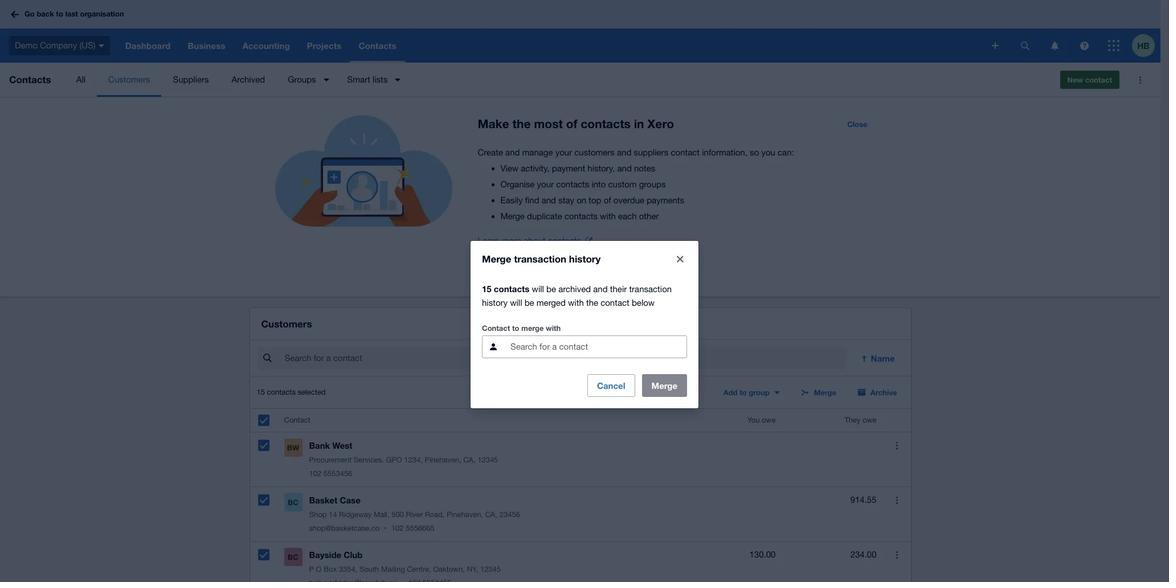 Task type: locate. For each thing, give the bounding box(es) containing it.
organise your contacts into custom groups
[[501, 179, 666, 189]]

1 horizontal spatial with
[[568, 298, 584, 307]]

bc left basket
[[288, 498, 298, 507]]

0 vertical spatial 12345
[[478, 456, 498, 464]]

more row options image down archive
[[896, 442, 898, 449]]

0 vertical spatial transaction
[[514, 253, 566, 265]]

procurement
[[309, 456, 352, 464]]

0 horizontal spatial transaction
[[514, 253, 566, 265]]

1 horizontal spatial your
[[555, 148, 572, 157]]

contacts down watch
[[494, 283, 529, 294]]

1 owe from the left
[[762, 416, 776, 425]]

and up the custom
[[617, 164, 632, 173]]

transaction up video
[[514, 253, 566, 265]]

0 horizontal spatial 102
[[309, 470, 321, 478]]

with for merge
[[546, 323, 561, 332]]

smart
[[347, 75, 370, 84]]

merge button
[[642, 374, 687, 397], [793, 384, 843, 402]]

0 vertical spatial more row options button
[[886, 434, 908, 457]]

will be archived and their transaction history will be merged with the contact below
[[482, 284, 672, 307]]

1 vertical spatial close button
[[669, 248, 692, 270]]

watch
[[499, 265, 521, 274]]

0 vertical spatial be
[[546, 284, 556, 294]]

1 vertical spatial contact
[[671, 148, 700, 157]]

15 for 15 contacts selected
[[257, 388, 265, 397]]

ca, inside bank west procurement services, gpo 1234, pinehaven, ca, 12345 102 5553456
[[463, 456, 476, 464]]

overdue
[[614, 195, 644, 205]]

0 vertical spatial 102
[[309, 470, 321, 478]]

with left each
[[600, 211, 616, 221]]

contact inside merge transaction history dialog
[[482, 323, 510, 332]]

1 horizontal spatial contact
[[671, 148, 700, 157]]

15 left selected
[[257, 388, 265, 397]]

history down 15 contacts
[[482, 298, 508, 307]]

more row options button right 234.00 "link"
[[886, 544, 908, 566]]

1 horizontal spatial customers
[[261, 318, 312, 330]]

1 horizontal spatial to
[[512, 323, 519, 332]]

to left last
[[56, 9, 63, 18]]

0 horizontal spatial svg image
[[98, 44, 104, 47]]

contact right suppliers
[[671, 148, 700, 157]]

owe right you on the right bottom of page
[[762, 416, 776, 425]]

[1:41]
[[544, 265, 564, 274]]

bayside club
[[309, 550, 363, 560]]

0 vertical spatial contact
[[1085, 75, 1112, 84]]

2 horizontal spatial contact
[[1085, 75, 1112, 84]]

merge button inside dialog
[[642, 374, 687, 397]]

navigation
[[117, 28, 984, 63]]

their
[[610, 284, 627, 294]]

1 vertical spatial ca,
[[485, 511, 497, 519]]

15 contacts selected
[[257, 388, 326, 397]]

pinehaven, inside basket case shop 14 ridgeway mall, 500 river road, pinehaven, ca, 23456 shop@basketcase.co • 102 5556665
[[447, 511, 483, 519]]

0 vertical spatial pinehaven,
[[425, 456, 461, 464]]

0 horizontal spatial history
[[482, 298, 508, 307]]

234.00
[[850, 550, 877, 560]]

be
[[546, 284, 556, 294], [525, 298, 534, 307]]

menu
[[65, 63, 1051, 97]]

1 horizontal spatial owe
[[863, 416, 877, 425]]

15 down watch video [1:41] "button"
[[482, 283, 492, 294]]

1 horizontal spatial 15
[[482, 283, 492, 294]]

1 horizontal spatial close button
[[840, 115, 874, 133]]

to inside add to group 'popup button'
[[740, 388, 747, 397]]

with right merge
[[546, 323, 561, 332]]

groups
[[639, 179, 666, 189]]

groups
[[288, 75, 316, 84]]

0 horizontal spatial close button
[[669, 248, 692, 270]]

create
[[478, 148, 503, 157]]

15 inside merge transaction history dialog
[[482, 283, 492, 294]]

can:
[[778, 148, 794, 157]]

more row options button for west
[[886, 434, 908, 457]]

2 vertical spatial to
[[740, 388, 747, 397]]

1 horizontal spatial history
[[569, 253, 601, 265]]

with
[[600, 211, 616, 221], [568, 298, 584, 307], [546, 323, 561, 332]]

2 horizontal spatial with
[[600, 211, 616, 221]]

contact
[[1085, 75, 1112, 84], [671, 148, 700, 157], [601, 298, 629, 307]]

top
[[589, 195, 601, 205]]

and inside will be archived and their transaction history will be merged with the contact below
[[593, 284, 608, 294]]

1 vertical spatial transaction
[[629, 284, 672, 294]]

0 horizontal spatial contact
[[601, 298, 629, 307]]

of
[[566, 117, 577, 131], [604, 195, 611, 205]]

0 vertical spatial your
[[555, 148, 572, 157]]

0 vertical spatial will
[[532, 284, 544, 294]]

of right top
[[604, 195, 611, 205]]

new
[[1067, 75, 1083, 84]]

other
[[639, 211, 659, 221]]

pinehaven,
[[425, 456, 461, 464], [447, 511, 483, 519]]

2 vertical spatial more row options image
[[896, 551, 898, 559]]

with for contacts
[[600, 211, 616, 221]]

2 vertical spatial more row options button
[[886, 544, 908, 566]]

more row options button
[[886, 434, 908, 457], [886, 489, 908, 512], [886, 544, 908, 566]]

1 vertical spatial your
[[537, 179, 554, 189]]

to right add
[[740, 388, 747, 397]]

1 vertical spatial bc
[[288, 553, 298, 562]]

contact inside the new contact button
[[1085, 75, 1112, 84]]

and left their
[[593, 284, 608, 294]]

0 vertical spatial of
[[566, 117, 577, 131]]

to inside merge transaction history dialog
[[512, 323, 519, 332]]

1 vertical spatial 12345
[[480, 565, 501, 574]]

1 vertical spatial to
[[512, 323, 519, 332]]

and up duplicate
[[542, 195, 556, 205]]

0 horizontal spatial will
[[510, 298, 522, 307]]

contact inside the "contact list table" element
[[284, 416, 310, 425]]

owe for you owe
[[762, 416, 776, 425]]

more row options image
[[896, 442, 898, 449], [896, 497, 898, 504], [896, 551, 898, 559]]

1 vertical spatial pinehaven,
[[447, 511, 483, 519]]

1 vertical spatial with
[[568, 298, 584, 307]]

basket
[[309, 495, 337, 505]]

the left most
[[513, 117, 531, 131]]

watch video [1:41]
[[499, 265, 564, 274]]

with down archived
[[568, 298, 584, 307]]

0 horizontal spatial merge button
[[642, 374, 687, 397]]

view activity, payment history, and notes
[[501, 164, 655, 173]]

102 right • at the left bottom of page
[[391, 524, 404, 533]]

0 horizontal spatial 15
[[257, 388, 265, 397]]

1 horizontal spatial transaction
[[629, 284, 672, 294]]

2 vertical spatial with
[[546, 323, 561, 332]]

more row options image right 914.55 link
[[896, 497, 898, 504]]

merge transaction history
[[482, 253, 601, 265]]

of right most
[[566, 117, 577, 131]]

to for contact to merge with
[[512, 323, 519, 332]]

back
[[37, 9, 54, 18]]

1 vertical spatial more row options image
[[896, 497, 898, 504]]

2 more row options button from the top
[[886, 489, 908, 512]]

1 horizontal spatial the
[[586, 298, 598, 307]]

1 more row options button from the top
[[886, 434, 908, 457]]

merged
[[537, 298, 566, 307]]

archive button
[[850, 384, 904, 402]]

be up the merged
[[546, 284, 556, 294]]

5553456
[[323, 470, 352, 478]]

2 horizontal spatial svg image
[[1080, 41, 1088, 50]]

2 vertical spatial contact
[[601, 298, 629, 307]]

0 vertical spatial bc
[[288, 498, 298, 507]]

contacts
[[9, 73, 51, 85]]

your down activity,
[[537, 179, 554, 189]]

create and manage your customers and suppliers contact information, so you can:
[[478, 148, 794, 157]]

1 vertical spatial 102
[[391, 524, 404, 533]]

all button
[[65, 63, 97, 97]]

more row options image right 234.00 "link"
[[896, 551, 898, 559]]

case
[[340, 495, 361, 505]]

contacts down payment
[[556, 179, 589, 189]]

0 vertical spatial customers
[[108, 75, 150, 84]]

1 vertical spatial 15
[[257, 388, 265, 397]]

pinehaven, right '1234,'
[[425, 456, 461, 464]]

be left the merged
[[525, 298, 534, 307]]

0 horizontal spatial the
[[513, 117, 531, 131]]

0 horizontal spatial to
[[56, 9, 63, 18]]

0 vertical spatial ca,
[[463, 456, 476, 464]]

2 owe from the left
[[863, 416, 877, 425]]

bc left 'bayside'
[[288, 553, 298, 562]]

contact down their
[[601, 298, 629, 307]]

will down 15 contacts
[[510, 298, 522, 307]]

contact left merge
[[482, 323, 510, 332]]

contact up the bw
[[284, 416, 310, 425]]

the down archived
[[586, 298, 598, 307]]

0 horizontal spatial with
[[546, 323, 561, 332]]

to for add to group
[[740, 388, 747, 397]]

1 horizontal spatial merge button
[[793, 384, 843, 402]]

0 vertical spatial contact
[[482, 323, 510, 332]]

130.00 link
[[750, 548, 776, 562]]

customers button
[[97, 63, 161, 97]]

to left merge
[[512, 323, 519, 332]]

102 down the procurement on the left
[[309, 470, 321, 478]]

merge
[[501, 211, 525, 221], [482, 253, 511, 265], [652, 380, 677, 391], [814, 388, 836, 397]]

0 vertical spatial to
[[56, 9, 63, 18]]

transaction
[[514, 253, 566, 265], [629, 284, 672, 294]]

add to group
[[723, 388, 770, 397]]

with inside will be archived and their transaction history will be merged with the contact below
[[568, 298, 584, 307]]

1 horizontal spatial svg image
[[992, 42, 999, 49]]

more row options button down archive
[[886, 434, 908, 457]]

payment
[[552, 164, 585, 173]]

you
[[747, 416, 760, 425]]

0 horizontal spatial customers
[[108, 75, 150, 84]]

more row options button right 914.55 link
[[886, 489, 908, 512]]

archive
[[871, 388, 897, 397]]

contact right 'new'
[[1085, 75, 1112, 84]]

1 vertical spatial history
[[482, 298, 508, 307]]

new contact button
[[1060, 71, 1120, 89]]

to
[[56, 9, 63, 18], [512, 323, 519, 332], [740, 388, 747, 397]]

1 vertical spatial the
[[586, 298, 598, 307]]

0 vertical spatial close button
[[840, 115, 874, 133]]

smart lists button
[[336, 63, 408, 97]]

1 more row options image from the top
[[896, 442, 898, 449]]

ca, left 23456
[[485, 511, 497, 519]]

information,
[[702, 148, 747, 157]]

more row options button for case
[[886, 489, 908, 512]]

easily
[[501, 195, 523, 205]]

custom
[[608, 179, 637, 189]]

close
[[847, 120, 867, 129]]

basket case shop 14 ridgeway mall, 500 river road, pinehaven, ca, 23456 shop@basketcase.co • 102 5556665
[[309, 495, 520, 533]]

road,
[[425, 511, 445, 519]]

0 horizontal spatial ca,
[[463, 456, 476, 464]]

learn more about contacts
[[478, 236, 581, 246]]

history
[[569, 253, 601, 265], [482, 298, 508, 307]]

1 vertical spatial of
[[604, 195, 611, 205]]

svg image
[[11, 11, 19, 18], [1108, 40, 1120, 51], [1021, 41, 1029, 50], [1051, 41, 1058, 50]]

bank west procurement services, gpo 1234, pinehaven, ca, 12345 102 5553456
[[309, 441, 498, 478]]

organise
[[501, 179, 535, 189]]

0 horizontal spatial owe
[[762, 416, 776, 425]]

2 bc from the top
[[288, 553, 298, 562]]

bc
[[288, 498, 298, 507], [288, 553, 298, 562]]

3 more row options image from the top
[[896, 551, 898, 559]]

ca, right '1234,'
[[463, 456, 476, 464]]

svg image
[[1080, 41, 1088, 50], [992, 42, 999, 49], [98, 44, 104, 47]]

demo
[[15, 40, 38, 50]]

close button inside merge transaction history dialog
[[669, 248, 692, 270]]

1 bc from the top
[[288, 498, 298, 507]]

history up archived
[[569, 253, 601, 265]]

1 vertical spatial be
[[525, 298, 534, 307]]

you owe
[[747, 416, 776, 425]]

owe right they at the bottom right of page
[[863, 416, 877, 425]]

14
[[329, 511, 337, 519]]

shop@basketcase.co
[[309, 524, 380, 533]]

1 vertical spatial contact
[[284, 416, 310, 425]]

0 horizontal spatial contact
[[284, 416, 310, 425]]

close button containing close
[[840, 115, 874, 133]]

2 horizontal spatial to
[[740, 388, 747, 397]]

video
[[523, 265, 542, 274]]

stay
[[558, 195, 574, 205]]

1 horizontal spatial contact
[[482, 323, 510, 332]]

1 horizontal spatial ca,
[[485, 511, 497, 519]]

and
[[505, 148, 520, 157], [617, 148, 631, 157], [617, 164, 632, 173], [542, 195, 556, 205], [593, 284, 608, 294]]

your up payment
[[555, 148, 572, 157]]

hb
[[1137, 40, 1150, 50]]

2 more row options image from the top
[[896, 497, 898, 504]]

pinehaven, right road,
[[447, 511, 483, 519]]

contact list table element
[[250, 409, 911, 582]]

will up the merged
[[532, 284, 544, 294]]

transaction up "below"
[[629, 284, 672, 294]]

transaction inside will be archived and their transaction history will be merged with the contact below
[[629, 284, 672, 294]]

go
[[24, 9, 35, 18]]

svg image inside go back to last organisation link
[[11, 11, 19, 18]]

duplicate
[[527, 211, 562, 221]]

box
[[324, 565, 337, 574]]

1 horizontal spatial 102
[[391, 524, 404, 533]]

merge up watch
[[482, 253, 511, 265]]

0 vertical spatial 15
[[482, 283, 492, 294]]

0 horizontal spatial your
[[537, 179, 554, 189]]

0 vertical spatial more row options image
[[896, 442, 898, 449]]

1 vertical spatial more row options button
[[886, 489, 908, 512]]

mailing
[[381, 565, 405, 574]]

to inside go back to last organisation link
[[56, 9, 63, 18]]

23456
[[499, 511, 520, 519]]

0 vertical spatial with
[[600, 211, 616, 221]]



Task type: vqa. For each thing, say whether or not it's contained in the screenshot.
the bottom HISTORY
yes



Task type: describe. For each thing, give the bounding box(es) containing it.
gpo
[[386, 456, 402, 464]]

name
[[871, 353, 895, 364]]

new contact
[[1067, 75, 1112, 84]]

o
[[316, 565, 322, 574]]

more row options image for case
[[896, 497, 898, 504]]

they owe
[[845, 416, 877, 425]]

cancel button
[[587, 374, 635, 397]]

more row options image for west
[[896, 442, 898, 449]]

contacts down "on"
[[565, 211, 598, 221]]

the inside will be archived and their transaction history will be merged with the contact below
[[586, 298, 598, 307]]

234.00 link
[[850, 548, 877, 562]]

1 horizontal spatial be
[[546, 284, 556, 294]]

contacts inside merge transaction history dialog
[[494, 283, 529, 294]]

groups button
[[276, 63, 336, 97]]

customers
[[574, 148, 615, 157]]

130.00
[[750, 550, 776, 560]]

into
[[592, 179, 606, 189]]

Search for a contact field
[[283, 348, 846, 369]]

customers inside button
[[108, 75, 150, 84]]

all
[[76, 75, 86, 84]]

merge button for add to group
[[793, 384, 843, 402]]

archived button
[[220, 63, 276, 97]]

0 horizontal spatial of
[[566, 117, 577, 131]]

archived
[[232, 75, 265, 84]]

owe for they owe
[[863, 416, 877, 425]]

914.55
[[850, 495, 877, 505]]

0 vertical spatial the
[[513, 117, 531, 131]]

they
[[845, 416, 861, 425]]

Contact to merge with field
[[509, 336, 687, 358]]

merge button for cancel
[[642, 374, 687, 397]]

club
[[344, 550, 363, 560]]

and up view
[[505, 148, 520, 157]]

in
[[634, 117, 644, 131]]

15 for 15 contacts
[[482, 283, 492, 294]]

102 inside bank west procurement services, gpo 1234, pinehaven, ca, 12345 102 5553456
[[309, 470, 321, 478]]

history,
[[588, 164, 615, 173]]

102 inside basket case shop 14 ridgeway mall, 500 river road, pinehaven, ca, 23456 shop@basketcase.co • 102 5556665
[[391, 524, 404, 533]]

contact for contact
[[284, 416, 310, 425]]

learn more about contacts link
[[478, 233, 593, 249]]

bc for basket case
[[288, 498, 298, 507]]

svg image inside demo company (us) "popup button"
[[98, 44, 104, 47]]

ridgeway
[[339, 511, 372, 519]]

p
[[309, 565, 314, 574]]

manage
[[522, 148, 553, 157]]

selected
[[298, 388, 326, 397]]

navigation inside hb "banner"
[[117, 28, 984, 63]]

on
[[577, 195, 586, 205]]

easily find and stay on top of overdue payments
[[501, 195, 684, 205]]

bank
[[309, 441, 330, 451]]

contacts up customers
[[581, 117, 631, 131]]

contact inside will be archived and their transaction history will be merged with the contact below
[[601, 298, 629, 307]]

merge transaction history dialog
[[471, 241, 699, 408]]

close image
[[677, 256, 684, 262]]

so
[[750, 148, 759, 157]]

ca, inside basket case shop 14 ridgeway mall, 500 river road, pinehaven, ca, 23456 shop@basketcase.co • 102 5556665
[[485, 511, 497, 519]]

contacts left selected
[[267, 388, 296, 397]]

find
[[525, 195, 539, 205]]

hb banner
[[0, 0, 1161, 63]]

merge left archive button
[[814, 388, 836, 397]]

demo company (us)
[[15, 40, 96, 50]]

group
[[749, 388, 770, 397]]

each
[[618, 211, 637, 221]]

river
[[406, 511, 423, 519]]

bw
[[287, 443, 299, 453]]

xero
[[647, 117, 674, 131]]

1 vertical spatial will
[[510, 298, 522, 307]]

contacts down merge duplicate contacts with each other
[[548, 236, 581, 246]]

1234,
[[404, 456, 423, 464]]

organisation
[[80, 9, 124, 18]]

archived
[[558, 284, 591, 294]]

3 more row options button from the top
[[886, 544, 908, 566]]

p o box 3354, south mailing centre, oaktown, ny, 12345
[[309, 565, 501, 574]]

last
[[65, 9, 78, 18]]

merge duplicate contacts with each other
[[501, 211, 659, 221]]

you
[[761, 148, 775, 157]]

hb button
[[1132, 28, 1161, 63]]

view
[[501, 164, 519, 173]]

1 horizontal spatial will
[[532, 284, 544, 294]]

contact for contact to merge with
[[482, 323, 510, 332]]

pinehaven, inside bank west procurement services, gpo 1234, pinehaven, ca, 12345 102 5553456
[[425, 456, 461, 464]]

history inside will be archived and their transaction history will be merged with the contact below
[[482, 298, 508, 307]]

merge down easily
[[501, 211, 525, 221]]

payments
[[647, 195, 684, 205]]

1 horizontal spatial of
[[604, 195, 611, 205]]

suppliers
[[173, 75, 209, 84]]

below
[[632, 298, 655, 307]]

and left suppliers
[[617, 148, 631, 157]]

west
[[332, 441, 352, 451]]

services,
[[354, 456, 384, 464]]

go back to last organisation link
[[7, 4, 131, 24]]

12345 inside bank west procurement services, gpo 1234, pinehaven, ca, 12345 102 5553456
[[478, 456, 498, 464]]

3354,
[[339, 565, 357, 574]]

watch video [1:41] button
[[478, 260, 571, 279]]

make
[[478, 117, 509, 131]]

smart lists
[[347, 75, 388, 84]]

merge
[[521, 323, 544, 332]]

most
[[534, 117, 563, 131]]

bc for bayside club
[[288, 553, 298, 562]]

0 vertical spatial history
[[569, 253, 601, 265]]

south
[[359, 565, 379, 574]]

cancel
[[597, 380, 625, 391]]

1 vertical spatial customers
[[261, 318, 312, 330]]

lists
[[373, 75, 388, 84]]

ny,
[[467, 565, 478, 574]]

add
[[723, 388, 738, 397]]

demo company (us) button
[[0, 28, 117, 63]]

merge right cancel
[[652, 380, 677, 391]]

contact to merge with
[[482, 323, 561, 332]]

0 horizontal spatial be
[[525, 298, 534, 307]]

menu containing all
[[65, 63, 1051, 97]]

notes
[[634, 164, 655, 173]]

15 contacts
[[482, 283, 529, 294]]

5556665
[[406, 524, 435, 533]]



